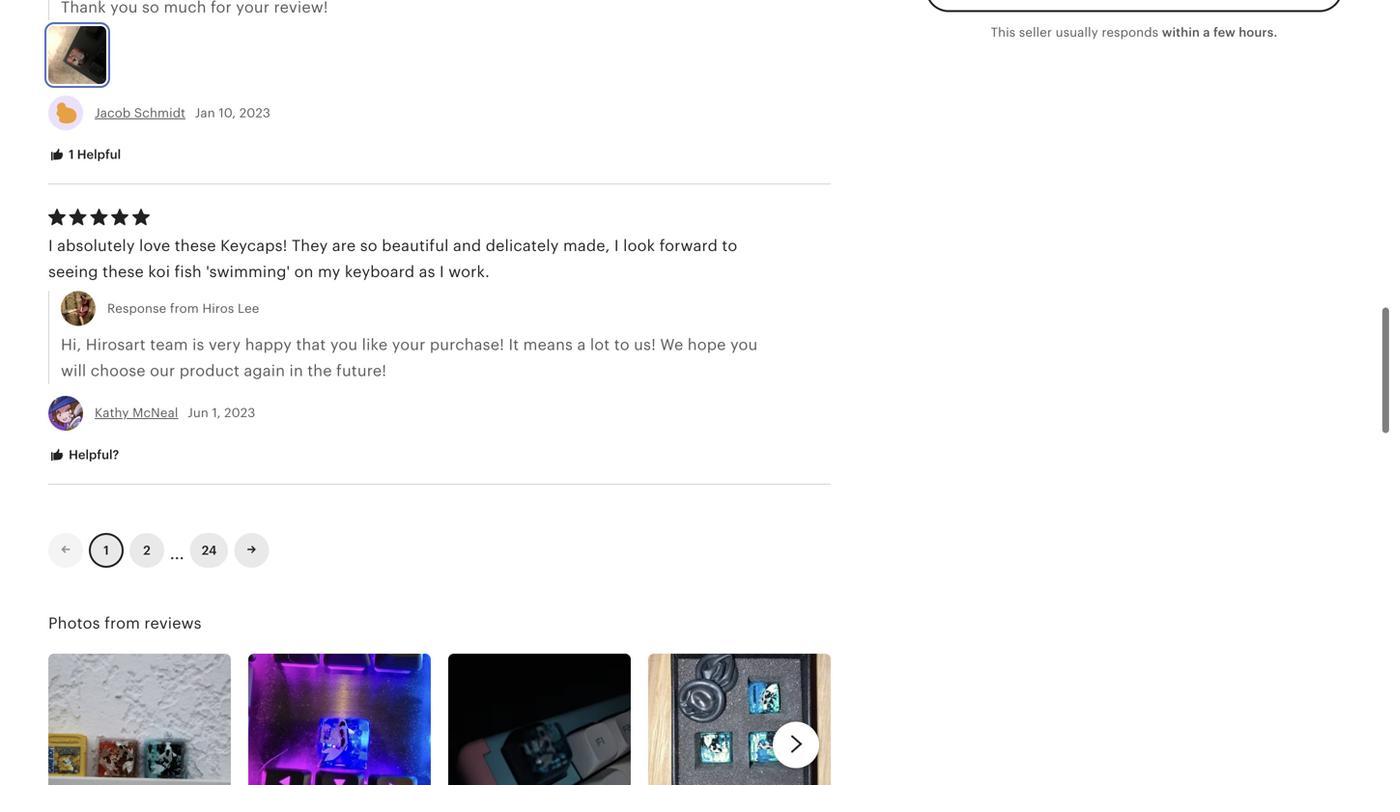 Task type: vqa. For each thing, say whether or not it's contained in the screenshot.
search box
no



Task type: locate. For each thing, give the bounding box(es) containing it.
helpful
[[77, 147, 121, 162]]

and
[[453, 237, 482, 255]]

2023 right 10,
[[239, 106, 271, 120]]

1 vertical spatial a
[[577, 336, 586, 354]]

0 vertical spatial a
[[1203, 25, 1211, 40]]

a left few
[[1203, 25, 1211, 40]]

1 vertical spatial these
[[102, 264, 144, 281]]

your
[[392, 336, 426, 354]]

look
[[623, 237, 655, 255]]

0 vertical spatial from
[[170, 301, 199, 316]]

these
[[175, 237, 216, 255], [102, 264, 144, 281]]

1 left 2
[[104, 543, 109, 558]]

1 horizontal spatial from
[[170, 301, 199, 316]]

0 vertical spatial to
[[722, 237, 738, 255]]

to inside hi, hirosart team is very happy that you like your purchase! it means a lot to us! we hope you will choose our product again in the future!
[[614, 336, 630, 354]]

kathy mcneal jun 1, 2023
[[95, 406, 255, 421]]

i
[[48, 237, 53, 255], [615, 237, 619, 255], [440, 264, 444, 281]]

you right the hope
[[731, 336, 758, 354]]

0 horizontal spatial a
[[577, 336, 586, 354]]

will
[[61, 362, 86, 380]]

these up fish
[[175, 237, 216, 255]]

hours.
[[1239, 25, 1278, 40]]

from left the hiros
[[170, 301, 199, 316]]

absolutely
[[57, 237, 135, 255]]

to right "forward"
[[722, 237, 738, 255]]

few
[[1214, 25, 1236, 40]]

from for hiros
[[170, 301, 199, 316]]

i absolutely love these keycaps! they are so beautiful and delicately made, i look forward to seeing these koi fish 'swimming' on my keyboard as i work.
[[48, 237, 738, 281]]

a inside hi, hirosart team is very happy that you like your purchase! it means a lot to us! we hope you will choose our product again in the future!
[[577, 336, 586, 354]]

2023
[[239, 106, 271, 120], [224, 406, 255, 421]]

to for forward
[[722, 237, 738, 255]]

0 horizontal spatial you
[[330, 336, 358, 354]]

lee
[[238, 301, 259, 316]]

1 horizontal spatial to
[[722, 237, 738, 255]]

1 for 1 helpful
[[69, 147, 74, 162]]

you left "like"
[[330, 336, 358, 354]]

delicately
[[486, 237, 559, 255]]

0 horizontal spatial 1
[[69, 147, 74, 162]]

you
[[330, 336, 358, 354], [731, 336, 758, 354]]

1
[[69, 147, 74, 162], [104, 543, 109, 558]]

0 horizontal spatial to
[[614, 336, 630, 354]]

again
[[244, 362, 285, 380]]

jacob
[[95, 106, 131, 120]]

from
[[170, 301, 199, 316], [104, 615, 140, 632]]

us!
[[634, 336, 656, 354]]

1 vertical spatial to
[[614, 336, 630, 354]]

1 horizontal spatial these
[[175, 237, 216, 255]]

seller
[[1019, 25, 1052, 40]]

2023 right '1,'
[[224, 406, 255, 421]]

0 horizontal spatial these
[[102, 264, 144, 281]]

1 link
[[89, 533, 124, 568]]

0 vertical spatial these
[[175, 237, 216, 255]]

0 vertical spatial 1
[[69, 147, 74, 162]]

2 link
[[129, 533, 164, 568]]

1 vertical spatial 2023
[[224, 406, 255, 421]]

kathy
[[95, 406, 129, 421]]

to inside i absolutely love these keycaps! they are so beautiful and delicately made, i look forward to seeing these koi fish 'swimming' on my keyboard as i work.
[[722, 237, 738, 255]]

keyboard
[[345, 264, 415, 281]]

1 inside 'button'
[[69, 147, 74, 162]]

product
[[179, 362, 240, 380]]

1 helpful
[[66, 147, 121, 162]]

2 horizontal spatial i
[[615, 237, 619, 255]]

koi
[[148, 264, 170, 281]]

0 horizontal spatial from
[[104, 615, 140, 632]]

1,
[[212, 406, 221, 421]]

a left "lot"
[[577, 336, 586, 354]]

hirosart
[[86, 336, 146, 354]]

to right "lot"
[[614, 336, 630, 354]]

we
[[660, 336, 684, 354]]

schmidt
[[134, 106, 186, 120]]

hope
[[688, 336, 726, 354]]

from right the photos
[[104, 615, 140, 632]]

so
[[360, 237, 378, 255]]

in
[[289, 362, 303, 380]]

these left koi
[[102, 264, 144, 281]]

a
[[1203, 25, 1211, 40], [577, 336, 586, 354]]

1 horizontal spatial 1
[[104, 543, 109, 558]]

i up "seeing"
[[48, 237, 53, 255]]

very
[[209, 336, 241, 354]]

1 left helpful on the top left of page
[[69, 147, 74, 162]]

made,
[[563, 237, 610, 255]]

means
[[523, 336, 573, 354]]

to
[[722, 237, 738, 255], [614, 336, 630, 354]]

i right as
[[440, 264, 444, 281]]

hi, hirosart team is very happy that you like your purchase! it means a lot to us! we hope you will choose our product again in the future!
[[61, 336, 758, 380]]

love
[[139, 237, 170, 255]]

1 vertical spatial from
[[104, 615, 140, 632]]

1 horizontal spatial you
[[731, 336, 758, 354]]

1 vertical spatial 1
[[104, 543, 109, 558]]

i left look
[[615, 237, 619, 255]]

lot
[[590, 336, 610, 354]]

0 vertical spatial 2023
[[239, 106, 271, 120]]

mcneal
[[132, 406, 178, 421]]

happy
[[245, 336, 292, 354]]

the
[[308, 362, 332, 380]]



Task type: describe. For each thing, give the bounding box(es) containing it.
that
[[296, 336, 326, 354]]

purchase!
[[430, 336, 504, 354]]

seeing
[[48, 264, 98, 281]]

jan
[[195, 106, 215, 120]]

photos from reviews
[[48, 615, 202, 632]]

2023 for jacob schmidt jan 10, 2023
[[239, 106, 271, 120]]

forward
[[660, 237, 718, 255]]

response from hiros lee
[[107, 301, 259, 316]]

choose
[[91, 362, 146, 380]]

like
[[362, 336, 388, 354]]

10,
[[219, 106, 236, 120]]

jacob schmidt link
[[95, 106, 186, 120]]

as
[[419, 264, 435, 281]]

photos
[[48, 615, 100, 632]]

2
[[143, 543, 151, 558]]

1 horizontal spatial i
[[440, 264, 444, 281]]

to for lot
[[614, 336, 630, 354]]

my
[[318, 264, 341, 281]]

24
[[202, 543, 217, 558]]

from for reviews
[[104, 615, 140, 632]]

reviews
[[144, 615, 202, 632]]

fish
[[174, 264, 202, 281]]

keycaps!
[[220, 237, 288, 255]]

future!
[[336, 362, 387, 380]]

24 link
[[190, 533, 228, 568]]

response
[[107, 301, 167, 316]]

within
[[1162, 25, 1200, 40]]

jun
[[188, 406, 209, 421]]

they
[[292, 237, 328, 255]]

our
[[150, 362, 175, 380]]

responds
[[1102, 25, 1159, 40]]

are
[[332, 237, 356, 255]]

1 for 1
[[104, 543, 109, 558]]

beautiful
[[382, 237, 449, 255]]

work.
[[449, 264, 490, 281]]

1 helpful button
[[34, 137, 135, 173]]

helpful?
[[66, 448, 119, 462]]

view details of this review photo by jacob schmidt image
[[48, 26, 106, 84]]

on
[[294, 264, 314, 281]]

it
[[509, 336, 519, 354]]

2023 for kathy mcneal jun 1, 2023
[[224, 406, 255, 421]]

is
[[192, 336, 204, 354]]

this
[[991, 25, 1016, 40]]

usually
[[1056, 25, 1099, 40]]

'swimming'
[[206, 264, 290, 281]]

this seller usually responds within a few hours.
[[991, 25, 1278, 40]]

team
[[150, 336, 188, 354]]

…
[[170, 536, 184, 565]]

1 you from the left
[[330, 336, 358, 354]]

hiros
[[202, 301, 234, 316]]

2 you from the left
[[731, 336, 758, 354]]

kathy mcneal link
[[95, 406, 178, 421]]

jacob schmidt jan 10, 2023
[[95, 106, 271, 120]]

helpful? button
[[34, 438, 134, 473]]

0 horizontal spatial i
[[48, 237, 53, 255]]

hi,
[[61, 336, 81, 354]]

1 horizontal spatial a
[[1203, 25, 1211, 40]]



